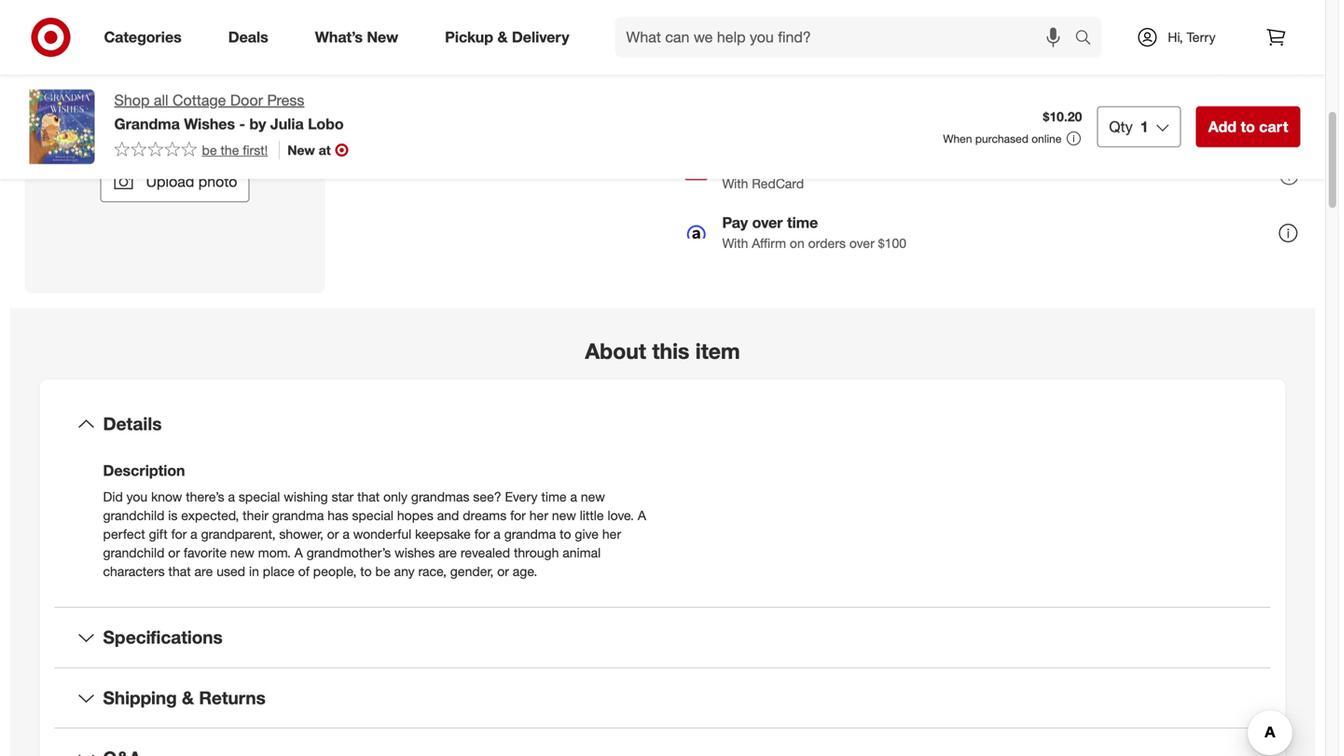Task type: describe. For each thing, give the bounding box(es) containing it.
shop
[[114, 91, 150, 109]]

eligible for registries
[[722, 53, 858, 71]]

0 vertical spatial grandma
[[272, 507, 324, 524]]

delivery
[[512, 28, 569, 46]]

1 vertical spatial or
[[168, 545, 180, 561]]

first!
[[243, 142, 268, 158]]

any
[[394, 563, 415, 580]]

when
[[943, 131, 972, 145]]

grandmas
[[411, 489, 469, 505]]

love.
[[607, 507, 634, 524]]

about this item
[[585, 338, 740, 364]]

snap
[[73, 113, 116, 135]]

time inside description did you know there's a special wishing star that only grandmas see? every time a new grandchild is expected, their grandma has special hopes and dreams for her new little love. a perfect gift for a grandparent, shower, or a wonderful keepsake for a grandma to give her grandchild or favorite new mom. a grandmother's wishes are revealed through animal characters that are used in place of people, to be any race, gender, or age.
[[541, 489, 567, 505]]

hi, terry
[[1168, 29, 1216, 45]]

image of grandma wishes - by julia lobo image
[[25, 90, 99, 164]]

for down every
[[510, 507, 526, 524]]

specifications button
[[55, 608, 1270, 668]]

hopes
[[397, 507, 433, 524]]

-
[[239, 115, 245, 133]]

what's
[[315, 28, 363, 46]]

add to cart
[[1208, 117, 1288, 136]]

pickup
[[445, 28, 493, 46]]

in
[[249, 563, 259, 580]]

qty
[[1109, 117, 1133, 136]]

place
[[263, 563, 295, 580]]

1 with from the top
[[722, 175, 748, 192]]

a right there's
[[228, 489, 235, 505]]

for right eligible
[[774, 53, 792, 71]]

have
[[131, 84, 171, 105]]

search
[[1066, 30, 1111, 48]]

0 vertical spatial be
[[202, 142, 217, 158]]

shipping
[[103, 687, 177, 709]]

with inside pay over time with affirm on orders over $100
[[722, 235, 748, 251]]

shop all cottage door press grandma wishes - by julia lobo
[[114, 91, 344, 133]]

orders
[[808, 235, 846, 251]]

shipping & returns
[[103, 687, 266, 709]]

returns
[[199, 687, 266, 709]]

$100
[[878, 235, 906, 251]]

hi,
[[1168, 29, 1183, 45]]

age.
[[513, 563, 537, 580]]

deals link
[[212, 17, 292, 58]]

grandparent,
[[201, 526, 276, 542]]

0 horizontal spatial that
[[168, 563, 191, 580]]

be inside description did you know there's a special wishing star that only grandmas see? every time a new grandchild is expected, their grandma has special hopes and dreams for her new little love. a perfect gift for a grandparent, shower, or a wonderful keepsake for a grandma to give her grandchild or favorite new mom. a grandmother's wishes are revealed through animal characters that are used in place of people, to be any race, gender, or age.
[[375, 563, 390, 580]]

0 vertical spatial special
[[239, 489, 280, 505]]

you
[[126, 489, 148, 505]]

wishing
[[284, 489, 328, 505]]

through
[[514, 545, 559, 561]]

1 vertical spatial her
[[602, 526, 621, 542]]

description
[[103, 462, 185, 480]]

upload photo button
[[100, 162, 249, 203]]

details
[[103, 413, 162, 435]]

categories
[[104, 28, 182, 46]]

already
[[62, 84, 126, 105]]

revealed
[[460, 545, 510, 561]]

this inside already have this product? snap a pic for all to see!
[[176, 84, 206, 105]]

details button
[[55, 395, 1270, 454]]

$10.20
[[1043, 108, 1082, 125]]

cart
[[1259, 117, 1288, 136]]

people,
[[313, 563, 357, 580]]

gift
[[149, 526, 168, 542]]

to inside already have this product? snap a pic for all to see!
[[219, 113, 236, 135]]

save
[[1267, 109, 1292, 123]]

2 vertical spatial or
[[497, 563, 509, 580]]

new at
[[287, 142, 331, 158]]

race,
[[418, 563, 447, 580]]

to down "grandmother's"
[[360, 563, 372, 580]]

1 horizontal spatial this
[[652, 338, 689, 364]]

upload photo
[[146, 173, 237, 191]]

0 vertical spatial her
[[529, 507, 548, 524]]

keepsake
[[415, 526, 471, 542]]

& for shipping
[[182, 687, 194, 709]]

purchased
[[975, 131, 1028, 145]]

star
[[332, 489, 354, 505]]

1 vertical spatial grandma
[[504, 526, 556, 542]]

online
[[1032, 131, 1062, 145]]

1 horizontal spatial over
[[849, 235, 875, 251]]

only
[[383, 489, 408, 505]]

What can we help you find? suggestions appear below search field
[[615, 17, 1079, 58]]

pay over time with affirm on orders over $100
[[722, 214, 906, 251]]

for down dreams
[[474, 526, 490, 542]]

0 horizontal spatial are
[[194, 563, 213, 580]]

eligible
[[722, 53, 770, 71]]

used
[[217, 563, 245, 580]]

give
[[575, 526, 599, 542]]

perfect
[[103, 526, 145, 542]]

wonderful
[[353, 526, 411, 542]]

on
[[790, 235, 804, 251]]



Task type: vqa. For each thing, say whether or not it's contained in the screenshot.
New At
yes



Task type: locate. For each thing, give the bounding box(es) containing it.
over left $100
[[849, 235, 875, 251]]

what's new
[[315, 28, 398, 46]]

& right pickup
[[497, 28, 508, 46]]

0 vertical spatial are
[[438, 545, 457, 561]]

little
[[580, 507, 604, 524]]

1 horizontal spatial time
[[787, 214, 818, 232]]

to left give at bottom
[[560, 526, 571, 542]]

time up on
[[787, 214, 818, 232]]

new left at
[[287, 142, 315, 158]]

with
[[722, 175, 748, 192], [722, 235, 748, 251]]

grandma
[[272, 507, 324, 524], [504, 526, 556, 542]]

1 grandchild from the top
[[103, 507, 164, 524]]

& for pickup
[[497, 28, 508, 46]]

for inside already have this product? snap a pic for all to see!
[[167, 113, 190, 135]]

to right the add
[[1241, 117, 1255, 136]]

0 vertical spatial or
[[327, 526, 339, 542]]

add to cart button
[[1196, 106, 1300, 147]]

grandma up 'through'
[[504, 526, 556, 542]]

1 vertical spatial are
[[194, 563, 213, 580]]

1 horizontal spatial grandma
[[504, 526, 556, 542]]

redcard
[[752, 175, 804, 192]]

1 vertical spatial with
[[722, 235, 748, 251]]

1 vertical spatial a
[[294, 545, 303, 561]]

be left the
[[202, 142, 217, 158]]

0 vertical spatial that
[[357, 489, 380, 505]]

0 horizontal spatial or
[[168, 545, 180, 561]]

0 vertical spatial &
[[497, 28, 508, 46]]

save button
[[1240, 101, 1300, 131]]

time right every
[[541, 489, 567, 505]]

categories link
[[88, 17, 205, 58]]

1 horizontal spatial special
[[352, 507, 394, 524]]

1 horizontal spatial that
[[357, 489, 380, 505]]

this up wishes
[[176, 84, 206, 105]]

special up "wonderful"
[[352, 507, 394, 524]]

wishes
[[184, 115, 235, 133]]

1 vertical spatial &
[[182, 687, 194, 709]]

cottage
[[173, 91, 226, 109]]

special
[[239, 489, 280, 505], [352, 507, 394, 524]]

this left the 'item'
[[652, 338, 689, 364]]

2 horizontal spatial or
[[497, 563, 509, 580]]

2 with from the top
[[722, 235, 748, 251]]

1 horizontal spatial her
[[602, 526, 621, 542]]

0 vertical spatial a
[[638, 507, 646, 524]]

a up favorite on the left of page
[[190, 526, 197, 542]]

0 horizontal spatial grandma
[[272, 507, 324, 524]]

is
[[168, 507, 178, 524]]

of
[[298, 563, 309, 580]]

are down keepsake
[[438, 545, 457, 561]]

2 grandchild from the top
[[103, 545, 164, 561]]

did
[[103, 489, 123, 505]]

special up their
[[239, 489, 280, 505]]

door
[[230, 91, 263, 109]]

add
[[1208, 117, 1236, 136]]

0 horizontal spatial &
[[182, 687, 194, 709]]

at
[[319, 142, 331, 158]]

there's
[[186, 489, 224, 505]]

over
[[752, 214, 783, 232], [849, 235, 875, 251]]

with up pay
[[722, 175, 748, 192]]

expected,
[[181, 507, 239, 524]]

see?
[[473, 489, 501, 505]]

0 horizontal spatial all
[[154, 91, 168, 109]]

her
[[529, 507, 548, 524], [602, 526, 621, 542]]

new down grandparent,
[[230, 545, 254, 561]]

grandchild down you
[[103, 507, 164, 524]]

1 vertical spatial this
[[652, 338, 689, 364]]

search button
[[1066, 17, 1111, 62]]

their
[[243, 507, 269, 524]]

about
[[585, 338, 646, 364]]

for
[[774, 53, 792, 71], [167, 113, 190, 135], [510, 507, 526, 524], [171, 526, 187, 542], [474, 526, 490, 542]]

1 horizontal spatial are
[[438, 545, 457, 561]]

0 vertical spatial all
[[154, 91, 168, 109]]

1 vertical spatial new
[[287, 142, 315, 158]]

wishes
[[395, 545, 435, 561]]

1 horizontal spatial new
[[552, 507, 576, 524]]

grandma up shower,
[[272, 507, 324, 524]]

by
[[249, 115, 266, 133]]

be left "any"
[[375, 563, 390, 580]]

1 horizontal spatial or
[[327, 526, 339, 542]]

0 horizontal spatial time
[[541, 489, 567, 505]]

0 horizontal spatial a
[[294, 545, 303, 561]]

all
[[154, 91, 168, 109], [195, 113, 215, 135]]

grandchild up characters
[[103, 545, 164, 561]]

0 horizontal spatial be
[[202, 142, 217, 158]]

dreams
[[463, 507, 507, 524]]

item
[[695, 338, 740, 364]]

new left little
[[552, 507, 576, 524]]

0 vertical spatial new
[[581, 489, 605, 505]]

mom.
[[258, 545, 291, 561]]

1 horizontal spatial &
[[497, 28, 508, 46]]

her down the love.
[[602, 526, 621, 542]]

every
[[505, 489, 538, 505]]

&
[[497, 28, 508, 46], [182, 687, 194, 709]]

a left pic
[[121, 113, 132, 135]]

when purchased online
[[943, 131, 1062, 145]]

with down pay
[[722, 235, 748, 251]]

new up little
[[581, 489, 605, 505]]

favorite
[[184, 545, 227, 561]]

0 vertical spatial grandchild
[[103, 507, 164, 524]]

& left returns
[[182, 687, 194, 709]]

that down favorite on the left of page
[[168, 563, 191, 580]]

0 vertical spatial over
[[752, 214, 783, 232]]

pic
[[137, 113, 162, 135]]

1 vertical spatial new
[[552, 507, 576, 524]]

or
[[327, 526, 339, 542], [168, 545, 180, 561], [497, 563, 509, 580]]

registries
[[796, 53, 858, 71]]

new
[[581, 489, 605, 505], [552, 507, 576, 524], [230, 545, 254, 561]]

0 horizontal spatial new
[[230, 545, 254, 561]]

0 horizontal spatial this
[[176, 84, 206, 105]]

already have this product? snap a pic for all to see!
[[62, 84, 287, 135]]

the
[[221, 142, 239, 158]]

2 vertical spatial new
[[230, 545, 254, 561]]

affirm
[[752, 235, 786, 251]]

this
[[176, 84, 206, 105], [652, 338, 689, 364]]

photo
[[198, 173, 237, 191]]

1 vertical spatial all
[[195, 113, 215, 135]]

be the first!
[[202, 142, 268, 158]]

grandmother's
[[307, 545, 391, 561]]

0 vertical spatial new
[[367, 28, 398, 46]]

1 horizontal spatial new
[[367, 28, 398, 46]]

0 horizontal spatial over
[[752, 214, 783, 232]]

product?
[[211, 84, 287, 105]]

0 horizontal spatial new
[[287, 142, 315, 158]]

her down every
[[529, 507, 548, 524]]

or left age.
[[497, 563, 509, 580]]

a down shower,
[[294, 545, 303, 561]]

1 vertical spatial that
[[168, 563, 191, 580]]

new
[[367, 28, 398, 46], [287, 142, 315, 158]]

what's new link
[[299, 17, 422, 58]]

for up the be the first! link
[[167, 113, 190, 135]]

julia
[[270, 115, 304, 133]]

are
[[438, 545, 457, 561], [194, 563, 213, 580]]

all down cottage
[[195, 113, 215, 135]]

over up affirm
[[752, 214, 783, 232]]

1 vertical spatial grandchild
[[103, 545, 164, 561]]

be the first! link
[[114, 141, 268, 159]]

1 vertical spatial special
[[352, 507, 394, 524]]

all inside already have this product? snap a pic for all to see!
[[195, 113, 215, 135]]

lobo
[[308, 115, 344, 133]]

1
[[1140, 117, 1149, 136]]

specifications
[[103, 627, 223, 648]]

all up pic
[[154, 91, 168, 109]]

new right the what's
[[367, 28, 398, 46]]

time inside pay over time with affirm on orders over $100
[[787, 214, 818, 232]]

1 horizontal spatial all
[[195, 113, 215, 135]]

0 horizontal spatial special
[[239, 489, 280, 505]]

1 horizontal spatial be
[[375, 563, 390, 580]]

& inside dropdown button
[[182, 687, 194, 709]]

pickup & delivery link
[[429, 17, 593, 58]]

a up "grandmother's"
[[343, 526, 350, 542]]

to inside button
[[1241, 117, 1255, 136]]

are down favorite on the left of page
[[194, 563, 213, 580]]

0 vertical spatial this
[[176, 84, 206, 105]]

a up give at bottom
[[570, 489, 577, 505]]

animal
[[563, 545, 601, 561]]

0 vertical spatial time
[[787, 214, 818, 232]]

0 vertical spatial with
[[722, 175, 748, 192]]

a up revealed in the left of the page
[[494, 526, 501, 542]]

0 horizontal spatial her
[[529, 507, 548, 524]]

all inside shop all cottage door press grandma wishes - by julia lobo
[[154, 91, 168, 109]]

or down has
[[327, 526, 339, 542]]

pickup & delivery
[[445, 28, 569, 46]]

1 vertical spatial over
[[849, 235, 875, 251]]

characters
[[103, 563, 165, 580]]

gender,
[[450, 563, 494, 580]]

to
[[219, 113, 236, 135], [1241, 117, 1255, 136], [560, 526, 571, 542], [360, 563, 372, 580]]

terry
[[1187, 29, 1216, 45]]

see!
[[241, 113, 276, 135]]

for down is
[[171, 526, 187, 542]]

2 horizontal spatial new
[[581, 489, 605, 505]]

time
[[787, 214, 818, 232], [541, 489, 567, 505]]

qty 1
[[1109, 117, 1149, 136]]

1 horizontal spatial a
[[638, 507, 646, 524]]

to left -
[[219, 113, 236, 135]]

a inside already have this product? snap a pic for all to see!
[[121, 113, 132, 135]]

a right the love.
[[638, 507, 646, 524]]

grandchild
[[103, 507, 164, 524], [103, 545, 164, 561]]

1 vertical spatial time
[[541, 489, 567, 505]]

upload
[[146, 173, 194, 191]]

that right the star
[[357, 489, 380, 505]]

1 vertical spatial be
[[375, 563, 390, 580]]

or left favorite on the left of page
[[168, 545, 180, 561]]



